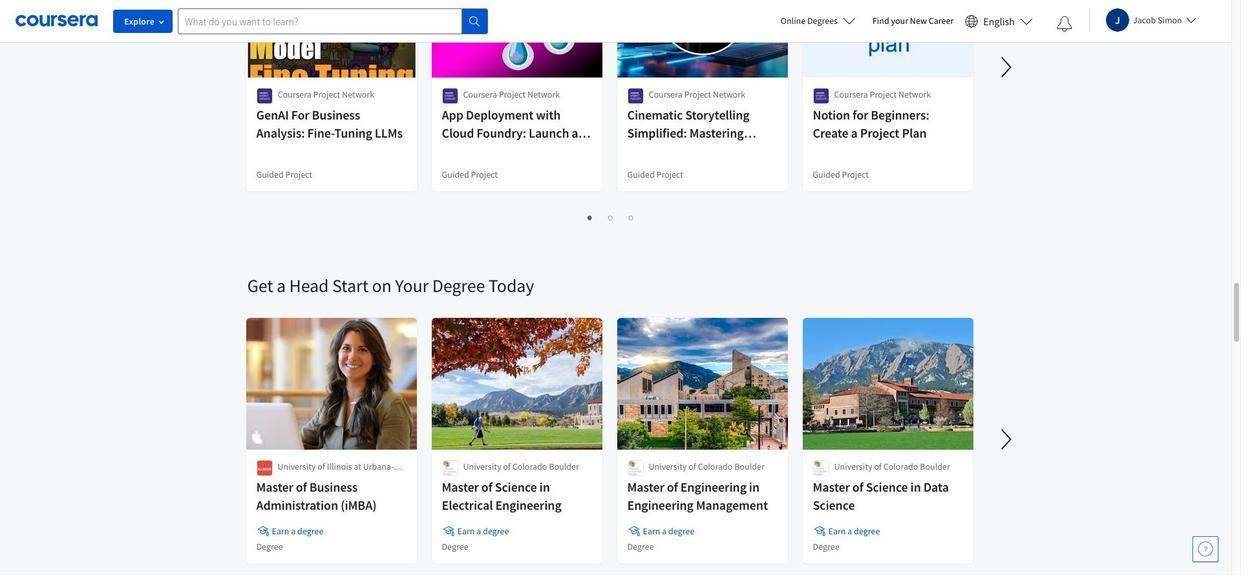 Task type: describe. For each thing, give the bounding box(es) containing it.
coursera image
[[16, 11, 98, 31]]

1 coursera project network image from the left
[[256, 88, 272, 104]]

university of illinois at urbana-champaign image
[[256, 460, 272, 476]]

university of colorado boulder image
[[442, 460, 458, 476]]

2 next slide image from the top
[[991, 424, 1022, 455]]

get a head start on your degree today carousel element
[[241, 235, 1241, 575]]

help center image
[[1198, 542, 1213, 557]]

1 next slide image from the top
[[991, 52, 1022, 83]]

1 coursera project network image from the left
[[442, 88, 458, 104]]



Task type: locate. For each thing, give the bounding box(es) containing it.
1 horizontal spatial coursera project network image
[[627, 88, 644, 104]]

1 vertical spatial next slide image
[[991, 424, 1022, 455]]

None search field
[[178, 8, 488, 34]]

coursera project network image
[[442, 88, 458, 104], [627, 88, 644, 104]]

0 horizontal spatial university of colorado boulder image
[[627, 460, 644, 476]]

1 horizontal spatial university of colorado boulder image
[[813, 460, 829, 476]]

university of colorado boulder image
[[627, 460, 644, 476], [813, 460, 829, 476]]

coursera project network image
[[256, 88, 272, 104], [813, 88, 829, 104]]

What do you want to learn? text field
[[178, 8, 462, 34]]

1 horizontal spatial coursera project network image
[[813, 88, 829, 104]]

0 horizontal spatial coursera project network image
[[442, 88, 458, 104]]

0 vertical spatial next slide image
[[991, 52, 1022, 83]]

2 coursera project network image from the left
[[813, 88, 829, 104]]

next slide image
[[991, 52, 1022, 83], [991, 424, 1022, 455]]

list
[[247, 209, 974, 225]]

0 horizontal spatial coursera project network image
[[256, 88, 272, 104]]

1 university of colorado boulder image from the left
[[627, 460, 644, 476]]

2 university of colorado boulder image from the left
[[813, 460, 829, 476]]

2 coursera project network image from the left
[[627, 88, 644, 104]]



Task type: vqa. For each thing, say whether or not it's contained in the screenshot.
topmost the from
no



